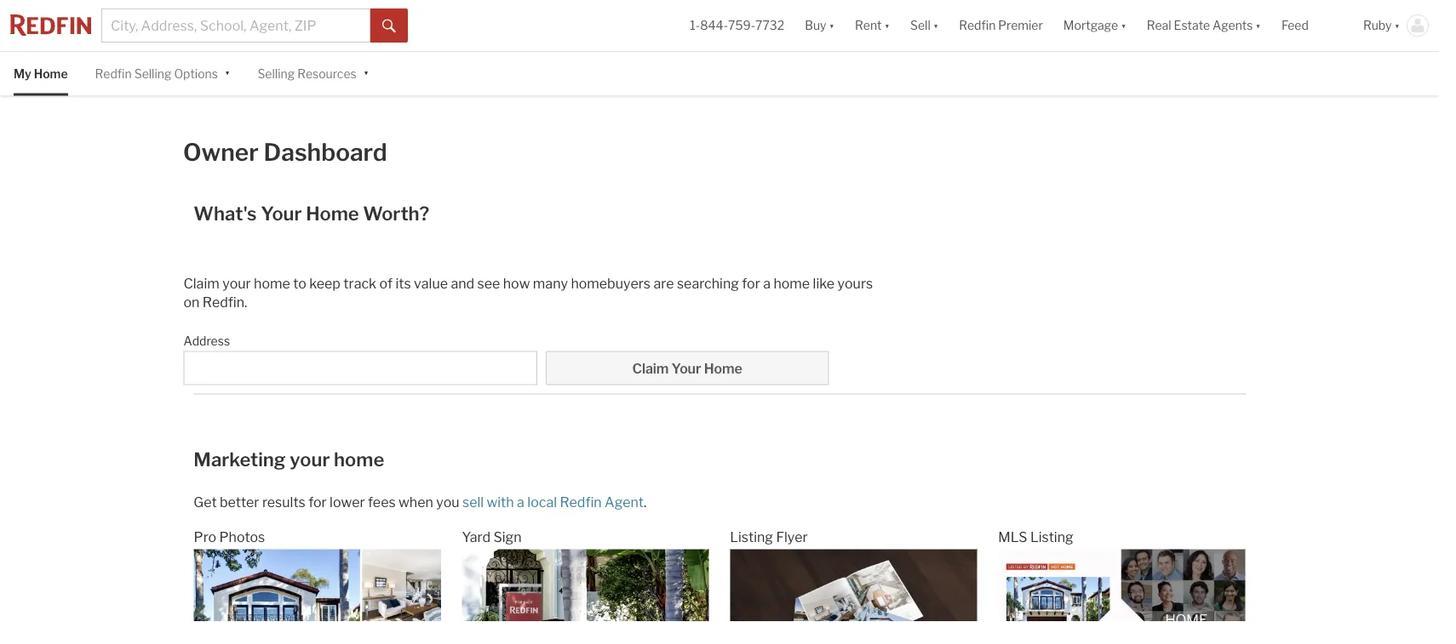 Task type: locate. For each thing, give the bounding box(es) containing it.
buy ▾
[[805, 18, 835, 33]]

for right 'searching'
[[742, 275, 761, 292]]

selling
[[134, 66, 172, 81], [258, 66, 295, 81]]

your up redfin.
[[222, 275, 251, 292]]

0 vertical spatial claim
[[184, 275, 220, 292]]

1 horizontal spatial for
[[742, 275, 761, 292]]

mortgage
[[1064, 18, 1119, 33]]

2 vertical spatial home
[[704, 361, 743, 377]]

options
[[174, 66, 218, 81]]

pro photos
[[194, 529, 265, 546]]

▾
[[829, 18, 835, 33], [885, 18, 890, 33], [933, 18, 939, 33], [1121, 18, 1127, 33], [1256, 18, 1262, 33], [1395, 18, 1401, 33], [225, 65, 230, 80], [364, 65, 369, 80]]

your for claim
[[672, 361, 701, 377]]

1 horizontal spatial home
[[334, 448, 384, 471]]

home up lower
[[334, 448, 384, 471]]

ruby
[[1364, 18, 1392, 33]]

your inside claim your home to keep track of its value and see how many homebuyers are searching for a home like yours on redfin.
[[222, 275, 251, 292]]

home
[[34, 66, 68, 81], [306, 202, 359, 225], [704, 361, 743, 377]]

your for marketing
[[290, 448, 330, 471]]

your up results
[[290, 448, 330, 471]]

for left lower
[[309, 494, 327, 511]]

listing left flyer
[[730, 529, 773, 546]]

▾ right 'resources'
[[364, 65, 369, 80]]

address
[[184, 334, 230, 349]]

redfin selling options link
[[95, 52, 218, 96]]

1 horizontal spatial your
[[290, 448, 330, 471]]

1 vertical spatial your
[[290, 448, 330, 471]]

1 vertical spatial your
[[672, 361, 701, 377]]

home left the "like"
[[774, 275, 810, 292]]

a right with
[[517, 494, 525, 511]]

selling resources ▾
[[258, 65, 369, 81]]

value
[[414, 275, 448, 292]]

agents
[[1213, 18, 1254, 33]]

1 selling from the left
[[134, 66, 172, 81]]

dashboard
[[264, 137, 387, 166]]

claim
[[184, 275, 220, 292], [633, 361, 669, 377]]

for
[[742, 275, 761, 292], [309, 494, 327, 511]]

mortgage ▾ button
[[1054, 0, 1137, 51]]

keep
[[309, 275, 341, 292]]

yours
[[838, 275, 873, 292]]

0 horizontal spatial for
[[309, 494, 327, 511]]

0 horizontal spatial claim
[[184, 275, 220, 292]]

844-
[[700, 18, 728, 33]]

1 vertical spatial claim
[[633, 361, 669, 377]]

claim inside claim your home to keep track of its value and see how many homebuyers are searching for a home like yours on redfin.
[[184, 275, 220, 292]]

redfin left premier
[[959, 18, 996, 33]]

0 horizontal spatial a
[[517, 494, 525, 511]]

redfin for redfin selling options ▾
[[95, 66, 132, 81]]

▾ right buy
[[829, 18, 835, 33]]

results
[[262, 494, 306, 511]]

0 horizontal spatial redfin
[[95, 66, 132, 81]]

submit search image
[[383, 19, 396, 33]]

1-
[[690, 18, 700, 33]]

resources
[[297, 66, 357, 81]]

1 horizontal spatial your
[[672, 361, 701, 377]]

listing right mls
[[1031, 529, 1074, 546]]

buy ▾ button
[[795, 0, 845, 51]]

your inside "claim your home" button
[[672, 361, 701, 377]]

searching
[[677, 275, 739, 292]]

0 vertical spatial home
[[34, 66, 68, 81]]

claim for claim your home to keep track of its value and see how many homebuyers are searching for a home like yours on redfin.
[[184, 275, 220, 292]]

0 horizontal spatial listing
[[730, 529, 773, 546]]

home inside the "my home" link
[[34, 66, 68, 81]]

claim inside "claim your home" button
[[633, 361, 669, 377]]

a
[[764, 275, 771, 292], [517, 494, 525, 511]]

listing
[[730, 529, 773, 546], [1031, 529, 1074, 546]]

1 horizontal spatial claim
[[633, 361, 669, 377]]

my
[[14, 66, 31, 81]]

local redfin agent
[[528, 494, 644, 511]]

None search field
[[184, 351, 538, 385]]

759-
[[728, 18, 756, 33]]

selling left 'resources'
[[258, 66, 295, 81]]

for inside claim your home to keep track of its value and see how many homebuyers are searching for a home like yours on redfin.
[[742, 275, 761, 292]]

1 horizontal spatial listing
[[1031, 529, 1074, 546]]

sell ▾ button
[[900, 0, 949, 51]]

buy
[[805, 18, 827, 33]]

1 vertical spatial a
[[517, 494, 525, 511]]

real estate agents ▾
[[1147, 18, 1262, 33]]

your
[[261, 202, 302, 225], [672, 361, 701, 377]]

1 horizontal spatial home
[[306, 202, 359, 225]]

0 vertical spatial for
[[742, 275, 761, 292]]

1 listing from the left
[[730, 529, 773, 546]]

0 vertical spatial a
[[764, 275, 771, 292]]

selling left options
[[134, 66, 172, 81]]

0 vertical spatial your
[[222, 275, 251, 292]]

0 horizontal spatial your
[[261, 202, 302, 225]]

home
[[254, 275, 290, 292], [774, 275, 810, 292], [334, 448, 384, 471]]

yard sign
[[462, 529, 522, 546]]

to
[[293, 275, 306, 292]]

estate
[[1174, 18, 1211, 33]]

home left to
[[254, 275, 290, 292]]

redfin inside redfin selling options ▾
[[95, 66, 132, 81]]

1-844-759-7732
[[690, 18, 785, 33]]

redfin right my home
[[95, 66, 132, 81]]

2 horizontal spatial home
[[704, 361, 743, 377]]

1 horizontal spatial selling
[[258, 66, 295, 81]]

0 horizontal spatial home
[[254, 275, 290, 292]]

1 horizontal spatial redfin
[[959, 18, 996, 33]]

2 selling from the left
[[258, 66, 295, 81]]

you
[[436, 494, 460, 511]]

▾ inside "selling resources ▾"
[[364, 65, 369, 80]]

redfin premier
[[959, 18, 1043, 33]]

redfin inside "button"
[[959, 18, 996, 33]]

like
[[813, 275, 835, 292]]

homebuyers
[[571, 275, 651, 292]]

home inside "claim your home" button
[[704, 361, 743, 377]]

City, Address, School, Agent, ZIP search field
[[101, 9, 371, 43]]

1 vertical spatial home
[[306, 202, 359, 225]]

0 horizontal spatial your
[[222, 275, 251, 292]]

its
[[396, 275, 411, 292]]

0 horizontal spatial selling
[[134, 66, 172, 81]]

▾ right options
[[225, 65, 230, 80]]

on
[[184, 294, 200, 311]]

rent
[[855, 18, 882, 33]]

redfin
[[959, 18, 996, 33], [95, 66, 132, 81]]

a inside claim your home to keep track of its value and see how many homebuyers are searching for a home like yours on redfin.
[[764, 275, 771, 292]]

real estate agents ▾ button
[[1137, 0, 1272, 51]]

how
[[503, 275, 530, 292]]

home for claim your home to keep track of its value and see how many homebuyers are searching for a home like yours on redfin.
[[254, 275, 290, 292]]

1 vertical spatial redfin
[[95, 66, 132, 81]]

▾ inside redfin selling options ▾
[[225, 65, 230, 80]]

0 vertical spatial your
[[261, 202, 302, 225]]

0 horizontal spatial home
[[34, 66, 68, 81]]

1 horizontal spatial a
[[764, 275, 771, 292]]

0 vertical spatial redfin
[[959, 18, 996, 33]]

professional listing flyer image
[[730, 550, 978, 623]]

real estate agents ▾ link
[[1147, 0, 1262, 51]]

rent ▾ button
[[855, 0, 890, 51]]

get
[[194, 494, 217, 511]]

a left the "like"
[[764, 275, 771, 292]]



Task type: describe. For each thing, give the bounding box(es) containing it.
what's your home worth?
[[194, 202, 430, 225]]

claim your home
[[633, 361, 743, 377]]

home for what's your home worth?
[[306, 202, 359, 225]]

▾ right agents
[[1256, 18, 1262, 33]]

sell
[[911, 18, 931, 33]]

mls
[[999, 529, 1028, 546]]

claim for claim your home
[[633, 361, 669, 377]]

sell with a local redfin agent link
[[463, 494, 644, 511]]

free professional listing photos image
[[194, 550, 441, 623]]

claim your home button
[[546, 351, 829, 385]]

mortgage ▾
[[1064, 18, 1127, 33]]

owner dashboard
[[183, 137, 387, 166]]

rent ▾ button
[[845, 0, 900, 51]]

2 listing from the left
[[1031, 529, 1074, 546]]

redfin.
[[203, 294, 247, 311]]

marketing your home
[[194, 448, 384, 471]]

1 vertical spatial for
[[309, 494, 327, 511]]

what's
[[194, 202, 257, 225]]

many
[[533, 275, 568, 292]]

home for claim your home
[[704, 361, 743, 377]]

mls listing
[[999, 529, 1074, 546]]

my home link
[[14, 52, 68, 96]]

fees
[[368, 494, 396, 511]]

▾ right mortgage
[[1121, 18, 1127, 33]]

local mls listing image
[[999, 550, 1246, 623]]

selling inside "selling resources ▾"
[[258, 66, 295, 81]]

pro
[[194, 529, 216, 546]]

buy ▾ button
[[805, 0, 835, 51]]

flyer
[[776, 529, 808, 546]]

2 horizontal spatial home
[[774, 275, 810, 292]]

lower
[[330, 494, 365, 511]]

owner
[[183, 137, 259, 166]]

yard
[[462, 529, 491, 546]]

redfin selling options ▾
[[95, 65, 230, 81]]

claim your home to keep track of its value and see how many homebuyers are searching for a home like yours on redfin.
[[184, 275, 873, 311]]

feed
[[1282, 18, 1309, 33]]

sell ▾ button
[[911, 0, 939, 51]]

mortgage ▾ button
[[1064, 0, 1127, 51]]

better
[[220, 494, 259, 511]]

track
[[344, 275, 377, 292]]

.
[[644, 494, 647, 511]]

▾ right ruby
[[1395, 18, 1401, 33]]

feed button
[[1272, 0, 1354, 51]]

with
[[487, 494, 514, 511]]

when
[[399, 494, 433, 511]]

your for claim
[[222, 275, 251, 292]]

listing flyer
[[730, 529, 808, 546]]

sell
[[463, 494, 484, 511]]

worth?
[[363, 202, 430, 225]]

sign
[[494, 529, 522, 546]]

of
[[380, 275, 393, 292]]

photos
[[219, 529, 265, 546]]

home for marketing your home
[[334, 448, 384, 471]]

▾ right rent
[[885, 18, 890, 33]]

1-844-759-7732 link
[[690, 18, 785, 33]]

marketing
[[194, 448, 286, 471]]

your for what's
[[261, 202, 302, 225]]

are
[[654, 275, 674, 292]]

rent ▾
[[855, 18, 890, 33]]

redfin premier button
[[949, 0, 1054, 51]]

sell ▾
[[911, 18, 939, 33]]

my home
[[14, 66, 68, 81]]

selling inside redfin selling options ▾
[[134, 66, 172, 81]]

ruby ▾
[[1364, 18, 1401, 33]]

▾ right sell
[[933, 18, 939, 33]]

redfin for redfin premier
[[959, 18, 996, 33]]

7732
[[756, 18, 785, 33]]

redfin yard sign image
[[462, 550, 709, 623]]

real
[[1147, 18, 1172, 33]]

selling resources link
[[258, 52, 357, 96]]

get better results for lower fees when you sell with a local redfin agent .
[[194, 494, 647, 511]]

see
[[478, 275, 500, 292]]

premier
[[999, 18, 1043, 33]]

and
[[451, 275, 475, 292]]



Task type: vqa. For each thing, say whether or not it's contained in the screenshot.
product inside the Paid advertisers are displayed in a neutral fashion such that no advertiser pays to be featured more prominently than any other and, insofar as it is possible to control, no advertiser is featured more often. Advertisers offering the same products pay the same rate for participation in Redfin's marketplace. Lenders choose whether to be displayed depending on their loan product offerings and lender capacity. Rate data provided by
no



